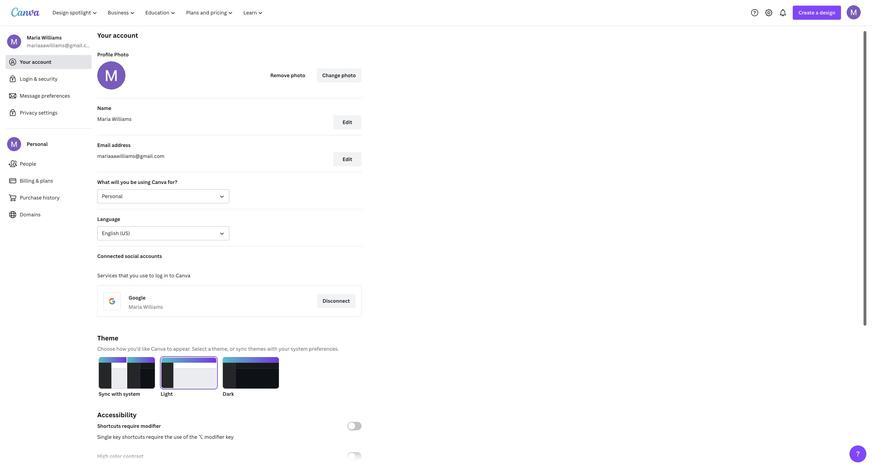 Task type: locate. For each thing, give the bounding box(es) containing it.
williams for maria williams
[[112, 116, 132, 122]]

the left ⌥
[[190, 434, 197, 441]]

the left of
[[165, 434, 173, 441]]

& left plans on the top left of page
[[36, 177, 39, 184]]

1 photo from the left
[[291, 72, 306, 79]]

2 horizontal spatial maria
[[129, 304, 142, 310]]

light
[[161, 391, 173, 398]]

0 vertical spatial edit button
[[334, 115, 362, 129]]

your account up "photo"
[[97, 31, 138, 40]]

to inside theme choose how you'd like canva to appear. select a theme, or sync themes with your system preferences.
[[167, 346, 172, 352]]

maria inside the maria williams mariaaawilliams@gmail.com
[[27, 34, 40, 41]]

personal inside button
[[102, 193, 123, 200]]

1 horizontal spatial photo
[[342, 72, 356, 79]]

2 key from the left
[[226, 434, 234, 441]]

0 vertical spatial a
[[817, 9, 819, 16]]

0 horizontal spatial photo
[[291, 72, 306, 79]]

single key shortcuts require the use of the ⌥ modifier key
[[97, 434, 234, 441]]

0 vertical spatial mariaaawilliams@gmail.com
[[27, 42, 94, 49]]

0 horizontal spatial maria
[[27, 34, 40, 41]]

change photo button
[[317, 68, 362, 83]]

use
[[140, 272, 148, 279], [174, 434, 182, 441]]

with left your
[[267, 346, 278, 352]]

theme,
[[212, 346, 229, 352]]

create
[[799, 9, 815, 16]]

mariaaawilliams@gmail.com up your account link
[[27, 42, 94, 49]]

0 vertical spatial personal
[[27, 141, 48, 147]]

williams down google
[[143, 304, 163, 310]]

design
[[821, 9, 836, 16]]

photo inside "button"
[[291, 72, 306, 79]]

account up "photo"
[[113, 31, 138, 40]]

1 horizontal spatial williams
[[112, 116, 132, 122]]

create a design button
[[794, 6, 842, 20]]

williams
[[42, 34, 62, 41], [112, 116, 132, 122], [143, 304, 163, 310]]

you
[[121, 179, 129, 186], [130, 272, 139, 279]]

with right sync
[[112, 391, 122, 398]]

top level navigation element
[[48, 6, 269, 20]]

modifier up the single key shortcuts require the use of the ⌥ modifier key on the left bottom
[[141, 423, 161, 430]]

0 horizontal spatial your
[[20, 59, 31, 65]]

personal
[[27, 141, 48, 147], [102, 193, 123, 200]]

0 vertical spatial your
[[97, 31, 112, 40]]

english
[[102, 230, 119, 237]]

1 horizontal spatial your
[[97, 31, 112, 40]]

1 the from the left
[[165, 434, 173, 441]]

to
[[149, 272, 154, 279], [170, 272, 175, 279], [167, 346, 172, 352]]

0 vertical spatial &
[[34, 75, 37, 82]]

how
[[116, 346, 126, 352]]

0 vertical spatial modifier
[[141, 423, 161, 430]]

photo inside button
[[342, 72, 356, 79]]

0 horizontal spatial the
[[165, 434, 173, 441]]

color
[[110, 453, 122, 460]]

williams up address
[[112, 116, 132, 122]]

1 horizontal spatial maria
[[97, 116, 111, 122]]

disconnect button
[[317, 294, 356, 308]]

williams for maria williams mariaaawilliams@gmail.com
[[42, 34, 62, 41]]

photo for change photo
[[342, 72, 356, 79]]

themes
[[248, 346, 266, 352]]

accounts
[[140, 253, 162, 260]]

0 vertical spatial edit
[[343, 119, 353, 126]]

& for login
[[34, 75, 37, 82]]

0 horizontal spatial with
[[112, 391, 122, 398]]

theme choose how you'd like canva to appear. select a theme, or sync themes with your system preferences.
[[97, 334, 339, 352]]

Language: English (US) button
[[97, 226, 230, 241]]

address
[[112, 142, 131, 148]]

1 vertical spatial personal
[[102, 193, 123, 200]]

1 key from the left
[[113, 434, 121, 441]]

connected
[[97, 253, 124, 260]]

you left 'be'
[[121, 179, 129, 186]]

edit button for mariaaawilliams@gmail.com
[[334, 152, 362, 166]]

history
[[43, 194, 60, 201]]

shortcuts
[[97, 423, 121, 430]]

maria
[[27, 34, 40, 41], [97, 116, 111, 122], [129, 304, 142, 310]]

2 photo from the left
[[342, 72, 356, 79]]

1 vertical spatial with
[[112, 391, 122, 398]]

1 horizontal spatial your account
[[97, 31, 138, 40]]

a inside theme choose how you'd like canva to appear. select a theme, or sync themes with your system preferences.
[[208, 346, 211, 352]]

0 vertical spatial you
[[121, 179, 129, 186]]

using
[[138, 179, 151, 186]]

0 vertical spatial your account
[[97, 31, 138, 40]]

a inside dropdown button
[[817, 9, 819, 16]]

Personal button
[[97, 189, 230, 204]]

system inside the sync with system button
[[123, 391, 140, 398]]

canva right "in"
[[176, 272, 191, 279]]

0 vertical spatial canva
[[152, 179, 167, 186]]

0 horizontal spatial account
[[32, 59, 51, 65]]

0 vertical spatial with
[[267, 346, 278, 352]]

system right your
[[291, 346, 308, 352]]

your
[[97, 31, 112, 40], [20, 59, 31, 65]]

maria down google
[[129, 304, 142, 310]]

a right select
[[208, 346, 211, 352]]

0 vertical spatial system
[[291, 346, 308, 352]]

people
[[20, 160, 36, 167]]

Dark button
[[223, 357, 279, 398]]

0 horizontal spatial mariaaawilliams@gmail.com
[[27, 42, 94, 49]]

1 horizontal spatial personal
[[102, 193, 123, 200]]

0 vertical spatial account
[[113, 31, 138, 40]]

1 vertical spatial you
[[130, 272, 139, 279]]

canva inside theme choose how you'd like canva to appear. select a theme, or sync themes with your system preferences.
[[151, 346, 166, 352]]

require
[[122, 423, 140, 430], [146, 434, 163, 441]]

mariaaawilliams@gmail.com down address
[[97, 153, 165, 159]]

1 vertical spatial system
[[123, 391, 140, 398]]

use left of
[[174, 434, 182, 441]]

maria down name in the left of the page
[[97, 116, 111, 122]]

system up accessibility
[[123, 391, 140, 398]]

require right the shortcuts
[[146, 434, 163, 441]]

0 horizontal spatial key
[[113, 434, 121, 441]]

to left log
[[149, 272, 154, 279]]

edit button
[[334, 115, 362, 129], [334, 152, 362, 166]]

to left appear.
[[167, 346, 172, 352]]

2 horizontal spatial williams
[[143, 304, 163, 310]]

0 horizontal spatial system
[[123, 391, 140, 398]]

people link
[[6, 157, 92, 171]]

the
[[165, 434, 173, 441], [190, 434, 197, 441]]

mariaaawilliams@gmail.com
[[27, 42, 94, 49], [97, 153, 165, 159]]

photo right remove
[[291, 72, 306, 79]]

be
[[131, 179, 137, 186]]

1 vertical spatial mariaaawilliams@gmail.com
[[97, 153, 165, 159]]

2 edit from the top
[[343, 156, 353, 163]]

& for billing
[[36, 177, 39, 184]]

photo right change
[[342, 72, 356, 79]]

modifier
[[141, 423, 161, 430], [205, 434, 225, 441]]

0 vertical spatial williams
[[42, 34, 62, 41]]

change photo
[[323, 72, 356, 79]]

to right "in"
[[170, 272, 175, 279]]

(us)
[[120, 230, 130, 237]]

1 vertical spatial edit
[[343, 156, 353, 163]]

canva
[[152, 179, 167, 186], [176, 272, 191, 279], [151, 346, 166, 352]]

message
[[20, 92, 40, 99]]

or
[[230, 346, 235, 352]]

& right login
[[34, 75, 37, 82]]

1 horizontal spatial account
[[113, 31, 138, 40]]

canva left for?
[[152, 179, 167, 186]]

2 vertical spatial maria
[[129, 304, 142, 310]]

login
[[20, 75, 33, 82]]

edit button for maria williams
[[334, 115, 362, 129]]

key right ⌥
[[226, 434, 234, 441]]

1 horizontal spatial require
[[146, 434, 163, 441]]

1 edit from the top
[[343, 119, 353, 126]]

will
[[111, 179, 119, 186]]

domains
[[20, 211, 41, 218]]

1 vertical spatial maria
[[97, 116, 111, 122]]

theme
[[97, 334, 118, 342]]

your up login
[[20, 59, 31, 65]]

require up the shortcuts
[[122, 423, 140, 430]]

create a design
[[799, 9, 836, 16]]

0 horizontal spatial a
[[208, 346, 211, 352]]

edit for mariaaawilliams@gmail.com
[[343, 156, 353, 163]]

1 vertical spatial edit button
[[334, 152, 362, 166]]

a left design
[[817, 9, 819, 16]]

0 vertical spatial use
[[140, 272, 148, 279]]

1 horizontal spatial system
[[291, 346, 308, 352]]

williams inside the maria williams mariaaawilliams@gmail.com
[[42, 34, 62, 41]]

1 vertical spatial &
[[36, 177, 39, 184]]

high color contrast
[[97, 453, 144, 460]]

your
[[279, 346, 290, 352]]

choose
[[97, 346, 115, 352]]

edit for maria williams
[[343, 119, 353, 126]]

single
[[97, 434, 112, 441]]

2 vertical spatial williams
[[143, 304, 163, 310]]

0 vertical spatial maria
[[27, 34, 40, 41]]

canva right like
[[151, 346, 166, 352]]

edit
[[343, 119, 353, 126], [343, 156, 353, 163]]

1 edit button from the top
[[334, 115, 362, 129]]

account up login & security
[[32, 59, 51, 65]]

modifier right ⌥
[[205, 434, 225, 441]]

0 horizontal spatial williams
[[42, 34, 62, 41]]

2 edit button from the top
[[334, 152, 362, 166]]

shortcuts
[[122, 434, 145, 441]]

your account link
[[6, 55, 92, 69]]

&
[[34, 75, 37, 82], [36, 177, 39, 184]]

your up profile
[[97, 31, 112, 40]]

with
[[267, 346, 278, 352], [112, 391, 122, 398]]

1 horizontal spatial the
[[190, 434, 197, 441]]

williams up your account link
[[42, 34, 62, 41]]

you right the that
[[130, 272, 139, 279]]

2 vertical spatial canva
[[151, 346, 166, 352]]

personal down will
[[102, 193, 123, 200]]

1 horizontal spatial key
[[226, 434, 234, 441]]

0 horizontal spatial use
[[140, 272, 148, 279]]

personal up people
[[27, 141, 48, 147]]

1 vertical spatial modifier
[[205, 434, 225, 441]]

services that you use to log in to canva
[[97, 272, 191, 279]]

Sync with system button
[[99, 357, 155, 398]]

1 vertical spatial williams
[[112, 116, 132, 122]]

language
[[97, 216, 120, 223]]

system
[[291, 346, 308, 352], [123, 391, 140, 398]]

use left log
[[140, 272, 148, 279]]

privacy settings link
[[6, 106, 92, 120]]

key right the single on the left of the page
[[113, 434, 121, 441]]

0 horizontal spatial your account
[[20, 59, 51, 65]]

your account
[[97, 31, 138, 40], [20, 59, 51, 65]]

in
[[164, 272, 168, 279]]

1 horizontal spatial use
[[174, 434, 182, 441]]

1 vertical spatial a
[[208, 346, 211, 352]]

with inside button
[[112, 391, 122, 398]]

your account up login & security
[[20, 59, 51, 65]]

account
[[113, 31, 138, 40], [32, 59, 51, 65]]

1 horizontal spatial with
[[267, 346, 278, 352]]

photo
[[114, 51, 129, 58]]

1 horizontal spatial a
[[817, 9, 819, 16]]

0 horizontal spatial require
[[122, 423, 140, 430]]

0 vertical spatial require
[[122, 423, 140, 430]]

maria up your account link
[[27, 34, 40, 41]]

email
[[97, 142, 111, 148]]



Task type: describe. For each thing, give the bounding box(es) containing it.
system inside theme choose how you'd like canva to appear. select a theme, or sync themes with your system preferences.
[[291, 346, 308, 352]]

disconnect
[[323, 298, 350, 304]]

maria for maria williams mariaaawilliams@gmail.com
[[27, 34, 40, 41]]

like
[[142, 346, 150, 352]]

1 vertical spatial canva
[[176, 272, 191, 279]]

domains link
[[6, 208, 92, 222]]

accessibility
[[97, 411, 137, 419]]

photo for remove photo
[[291, 72, 306, 79]]

preferences.
[[309, 346, 339, 352]]

1 vertical spatial use
[[174, 434, 182, 441]]

you for will
[[121, 179, 129, 186]]

message preferences link
[[6, 89, 92, 103]]

what
[[97, 179, 110, 186]]

english (us)
[[102, 230, 130, 237]]

purchase history
[[20, 194, 60, 201]]

login & security
[[20, 75, 58, 82]]

login & security link
[[6, 72, 92, 86]]

privacy
[[20, 109, 37, 116]]

profile
[[97, 51, 113, 58]]

maria williams image
[[848, 5, 862, 19]]

⌥
[[199, 434, 203, 441]]

google maria williams
[[129, 295, 163, 310]]

remove photo
[[271, 72, 306, 79]]

remove photo button
[[265, 68, 311, 83]]

profile photo
[[97, 51, 129, 58]]

message preferences
[[20, 92, 70, 99]]

maria for maria williams
[[97, 116, 111, 122]]

privacy settings
[[20, 109, 57, 116]]

google
[[129, 295, 146, 301]]

canva for theme
[[151, 346, 166, 352]]

dark
[[223, 391, 234, 398]]

sync
[[236, 346, 247, 352]]

1 horizontal spatial mariaaawilliams@gmail.com
[[97, 153, 165, 159]]

0 horizontal spatial personal
[[27, 141, 48, 147]]

sync
[[99, 391, 110, 398]]

1 vertical spatial your account
[[20, 59, 51, 65]]

appear.
[[173, 346, 191, 352]]

high
[[97, 453, 108, 460]]

social
[[125, 253, 139, 260]]

contrast
[[123, 453, 144, 460]]

maria williams mariaaawilliams@gmail.com
[[27, 34, 94, 49]]

preferences
[[41, 92, 70, 99]]

for?
[[168, 179, 177, 186]]

you'd
[[128, 346, 141, 352]]

change
[[323, 72, 341, 79]]

you for that
[[130, 272, 139, 279]]

0 horizontal spatial modifier
[[141, 423, 161, 430]]

canva for what
[[152, 179, 167, 186]]

2 the from the left
[[190, 434, 197, 441]]

billing & plans
[[20, 177, 53, 184]]

log
[[156, 272, 163, 279]]

services
[[97, 272, 117, 279]]

sync with system
[[99, 391, 140, 398]]

name
[[97, 105, 111, 111]]

purchase history link
[[6, 191, 92, 205]]

purchase
[[20, 194, 42, 201]]

with inside theme choose how you'd like canva to appear. select a theme, or sync themes with your system preferences.
[[267, 346, 278, 352]]

plans
[[40, 177, 53, 184]]

remove
[[271, 72, 290, 79]]

email address
[[97, 142, 131, 148]]

Light button
[[161, 357, 217, 398]]

1 vertical spatial your
[[20, 59, 31, 65]]

billing & plans link
[[6, 174, 92, 188]]

maria inside google maria williams
[[129, 304, 142, 310]]

connected social accounts
[[97, 253, 162, 260]]

1 vertical spatial account
[[32, 59, 51, 65]]

williams inside google maria williams
[[143, 304, 163, 310]]

of
[[183, 434, 188, 441]]

billing
[[20, 177, 34, 184]]

settings
[[39, 109, 57, 116]]

select
[[192, 346, 207, 352]]

1 horizontal spatial modifier
[[205, 434, 225, 441]]

that
[[119, 272, 128, 279]]

what will you be using canva for?
[[97, 179, 177, 186]]

security
[[38, 75, 58, 82]]

maria williams
[[97, 116, 132, 122]]

1 vertical spatial require
[[146, 434, 163, 441]]

shortcuts require modifier
[[97, 423, 161, 430]]



Task type: vqa. For each thing, say whether or not it's contained in the screenshot.
Black button
no



